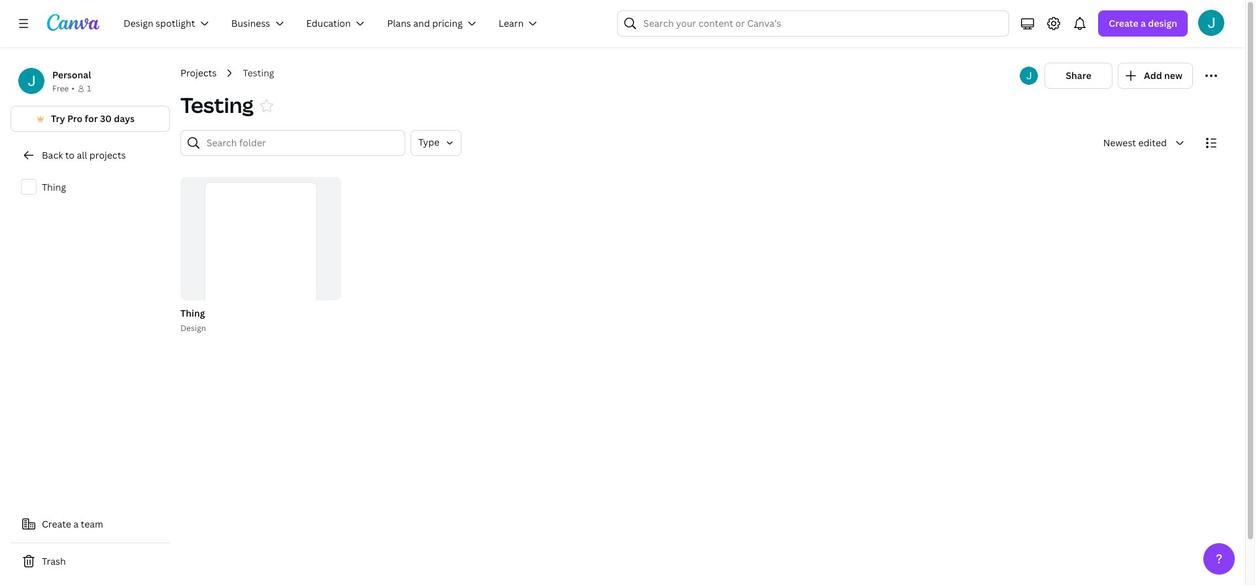 Task type: describe. For each thing, give the bounding box(es) containing it.
top level navigation element
[[115, 10, 552, 37]]

john smith image
[[1199, 10, 1225, 36]]

Sort by button
[[1093, 130, 1193, 156]]

1 group from the left
[[178, 177, 341, 342]]

Type button
[[411, 130, 462, 156]]

2 group from the left
[[180, 177, 341, 342]]



Task type: locate. For each thing, give the bounding box(es) containing it.
Search folder search field
[[207, 131, 397, 156]]

group
[[178, 177, 341, 342], [180, 177, 341, 342]]

None search field
[[618, 10, 1010, 37]]

Search search field
[[644, 11, 984, 36]]



Task type: vqa. For each thing, say whether or not it's contained in the screenshot.
Search folder search field
yes



